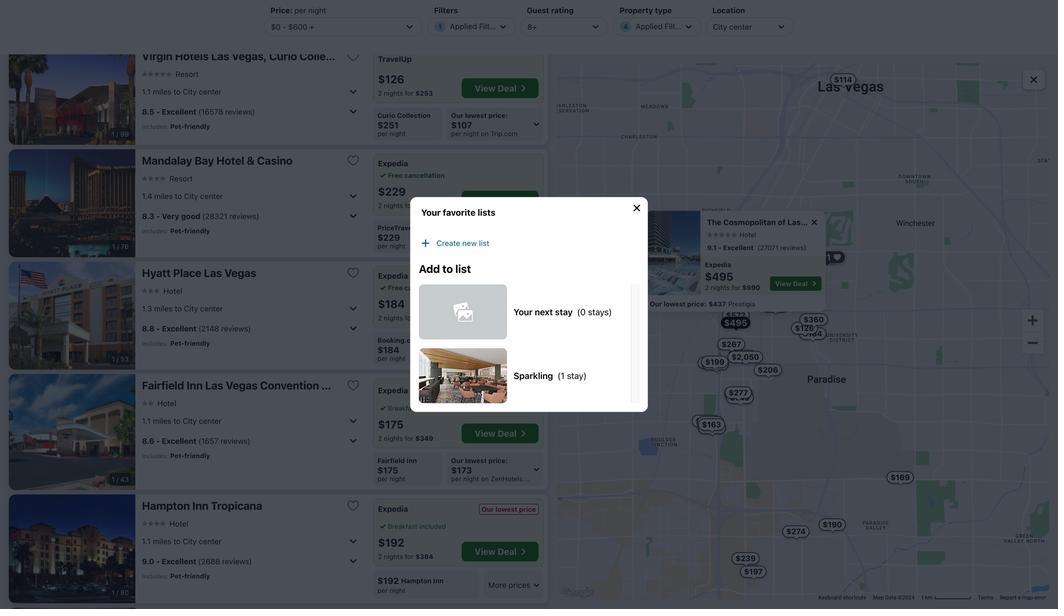 Task type: locate. For each thing, give the bounding box(es) containing it.
1 left 99
[[112, 130, 115, 138]]

excellent for hampton inn tropicana
[[162, 557, 196, 567]]

1 on from the top
[[481, 25, 489, 33]]

1 vertical spatial resort button
[[142, 174, 193, 183]]

3 includes: from the top
[[142, 340, 168, 348]]

city for hampton inn tropicana
[[183, 537, 197, 546]]

1 / 53
[[112, 356, 129, 363]]

$114
[[835, 75, 853, 84]]

night inside $267 per night
[[390, 25, 406, 33]]

report
[[1001, 595, 1017, 602]]

$267 inside button
[[722, 340, 742, 349]]

2 includes: pet-friendly from the top
[[142, 227, 210, 235]]

collection inside curio collection $251 per night
[[397, 112, 431, 119]]

0 horizontal spatial list
[[456, 263, 471, 276]]

our up $107
[[451, 112, 464, 119]]

vegas up 1.3 miles to city center button
[[225, 267, 256, 280]]

includes: for fairfield inn las vegas convention center
[[142, 453, 168, 460]]

$225
[[451, 15, 474, 26]]

$0 - $600 +
[[271, 22, 314, 31]]

2 free cancellation button from the top
[[378, 283, 445, 293]]

resort button for mandalay
[[142, 174, 193, 183]]

3 on from the top
[[481, 242, 489, 250]]

your for your next stay (0 stays)
[[514, 307, 533, 318]]

1 vertical spatial $126
[[795, 324, 814, 333]]

$197
[[744, 568, 763, 577]]

2 up the fairfield inn $175 per night at the left of page
[[378, 435, 382, 443]]

miles up 9.0
[[153, 537, 171, 546]]

expedia inside expedia free cancellation
[[378, 159, 408, 168]]

1.1 up 9.0
[[142, 537, 151, 546]]

1.1 for virgin hotels las vegas, curio collection by hilton
[[142, 87, 151, 96]]

$210
[[706, 360, 725, 369]]

inn inside button
[[192, 500, 209, 513]]

$495 inside button
[[724, 318, 748, 328]]

1.1 miles to city center button for vegas,
[[142, 83, 360, 100]]

1 horizontal spatial $267
[[722, 340, 742, 349]]

view for $126
[[475, 83, 496, 94]]

2 applied filters from the left
[[636, 22, 687, 31]]

view deal for $184
[[475, 308, 517, 319]]

add to list
[[419, 263, 471, 276]]

includes: for hyatt place las vegas
[[142, 340, 168, 348]]

1 inside button
[[922, 595, 924, 602]]

0 horizontal spatial prestigia
[[491, 25, 518, 33]]

applied for filters
[[450, 22, 477, 31]]

4 friendly from the top
[[184, 452, 210, 460]]

0 vertical spatial $192
[[702, 359, 721, 368]]

hampton for hampton inn tropicana
[[142, 500, 190, 513]]

1 vertical spatial cancellation
[[404, 284, 445, 292]]

1 free from the top
[[388, 172, 403, 179]]

view deal button for $184
[[462, 304, 539, 323]]

$253
[[416, 89, 433, 97]]

0 horizontal spatial $126
[[378, 73, 404, 86]]

reviews) for fairfield inn las vegas convention center
[[221, 437, 250, 446]]

las for hyatt place las vegas
[[204, 267, 222, 280]]

rating
[[551, 6, 574, 15]]

friendly for hampton
[[184, 573, 210, 581]]

1.1 miles to city center up 8.6 - excellent (1657 reviews)
[[142, 417, 222, 426]]

lowest inside our lowest price: $225 per night on prestigia
[[465, 7, 487, 15]]

0 vertical spatial 1.1 miles to city center button
[[142, 83, 360, 100]]

5 on from the top
[[481, 476, 489, 483]]

new
[[463, 239, 477, 248]]

lowest inside our lowest price: $107 per night on trip.com
[[465, 112, 487, 119]]

to for fairfield inn las vegas convention center
[[174, 417, 181, 426]]

1.1 miles to city center for fairfield
[[142, 417, 222, 426]]

hotel left the &
[[217, 154, 244, 167]]

- for virgin hotels las vegas, curio collection by hilton
[[156, 107, 160, 116]]

1 cancellation from the top
[[404, 172, 445, 179]]

1 vertical spatial $495
[[724, 318, 748, 328]]

pet- down 9.0 - excellent (2688 reviews)
[[170, 573, 184, 581]]

1 vertical spatial zenhotels.com
[[491, 476, 538, 483]]

2 free from the top
[[388, 284, 403, 292]]

to
[[174, 87, 181, 96], [175, 192, 182, 201], [443, 263, 453, 276], [175, 304, 182, 313], [174, 417, 181, 426], [174, 537, 181, 546]]

keyboard shortcuts
[[819, 595, 867, 602]]

5 includes: pet-friendly from the top
[[142, 573, 210, 581]]

hotel inside mandalay bay hotel & casino button
[[217, 154, 244, 167]]

1 includes: pet-friendly from the top
[[142, 123, 210, 130]]

center up (1657
[[199, 417, 222, 426]]

-
[[283, 22, 286, 31], [156, 107, 160, 116], [156, 212, 160, 221], [719, 244, 722, 252], [156, 324, 160, 333], [156, 437, 160, 446], [156, 557, 160, 567]]

2 up $251
[[378, 89, 382, 97]]

your left favorite at the top left
[[421, 208, 441, 218]]

1 km
[[922, 595, 934, 602]]

$152
[[701, 418, 720, 427]]

lowest
[[465, 7, 487, 15], [465, 112, 487, 119], [664, 301, 686, 308], [465, 337, 487, 345], [465, 457, 487, 465], [496, 506, 518, 514]]

53
[[121, 356, 129, 363]]

0 horizontal spatial your
[[421, 208, 441, 218]]

1 trip.com from the top
[[491, 130, 518, 138]]

terms
[[978, 595, 994, 602]]

per inside our lowest price: $225 per night on prestigia
[[451, 25, 462, 33]]

8.3
[[142, 212, 154, 221]]

view deal button up $354
[[771, 277, 822, 291]]

our
[[451, 7, 464, 15], [451, 112, 464, 119], [650, 301, 662, 308], [451, 337, 464, 345], [451, 457, 464, 465], [482, 506, 494, 514]]

lowest inside our lowest price: $173 per night on zenhotels.com
[[465, 457, 487, 465]]

$2,050
[[732, 353, 759, 362]]

breakfast down add to list
[[457, 284, 487, 292]]

includes: pet-friendly for fairfield
[[142, 452, 210, 460]]

2 nights for $349
[[378, 435, 433, 443]]

2 horizontal spatial filters
[[665, 22, 687, 31]]

$175 inside 'button'
[[793, 281, 811, 290]]

$126 inside button
[[795, 324, 814, 333]]

1 resort button from the top
[[142, 69, 199, 79]]

our up the $179
[[451, 337, 464, 345]]

center for hampton inn tropicana
[[199, 537, 222, 546]]

city for mandalay bay hotel & casino
[[184, 192, 198, 201]]

0 horizontal spatial hampton
[[142, 500, 190, 513]]

view up lists
[[475, 196, 496, 206]]

$572
[[726, 311, 746, 320]]

report a map error
[[1001, 595, 1046, 602]]

price: inside our lowest price: $107 per night on trip.com
[[489, 112, 508, 119]]

inn inside 'button'
[[187, 379, 203, 392]]

1 horizontal spatial fairfield
[[378, 457, 405, 465]]

hotel button for $175
[[142, 399, 176, 409]]

1 left 76
[[112, 243, 115, 251]]

zenhotels.com for $175
[[491, 476, 538, 483]]

curio inside button
[[269, 50, 297, 62]]

lowest up the $179
[[465, 337, 487, 345]]

0 vertical spatial curio
[[269, 50, 297, 62]]

1 vertical spatial hampton
[[401, 578, 432, 585]]

curio collection $251 per night
[[378, 112, 431, 138]]

on for virgin hotels las vegas, curio collection by hilton
[[481, 130, 489, 138]]

on inside $189 per night on trip.com
[[481, 242, 489, 250]]

$175 up 2 nights for $349
[[378, 418, 404, 431]]

to for virgin hotels las vegas, curio collection by hilton
[[174, 87, 181, 96]]

1.1 miles to city center button down fairfield inn las vegas convention center 'button' at the left bottom of the page
[[142, 413, 360, 430]]

1 horizontal spatial your
[[514, 307, 533, 318]]

for for $229
[[405, 202, 414, 210]]

free cancellation button down add
[[378, 283, 445, 293]]

view deal for $175
[[475, 429, 517, 439]]

2 zenhotels.com from the top
[[491, 476, 538, 483]]

pricetravel
[[378, 224, 414, 232]]

1 horizontal spatial filters
[[479, 22, 501, 31]]

lists
[[478, 208, 496, 218]]

on inside our lowest price: $173 per night on zenhotels.com
[[481, 476, 489, 483]]

(28321
[[202, 212, 227, 221]]

1 vertical spatial included
[[419, 405, 446, 413]]

center down location
[[729, 22, 752, 31]]

0 vertical spatial collection
[[300, 50, 352, 62]]

1 vertical spatial 1.1 miles to city center
[[142, 417, 222, 426]]

our inside our lowest price: $179 per night on zenhotels.com
[[451, 337, 464, 345]]

$267 up hilton
[[378, 15, 400, 26]]

0 vertical spatial fairfield
[[142, 379, 184, 392]]

pet- for hyatt
[[170, 340, 184, 348]]

usual
[[518, 388, 536, 395]]

night inside our lowest price: $225 per night on prestigia
[[464, 25, 479, 33]]

breakfast included
[[457, 284, 515, 292], [388, 405, 446, 413], [388, 523, 446, 531]]

fairfield for fairfield inn $175 per night
[[378, 457, 405, 465]]

76
[[121, 243, 129, 251]]

2 vertical spatial $175
[[378, 466, 398, 476]]

park mgm las vegas, (las vegas, usa) image
[[9, 0, 135, 40]]

1 includes: from the top
[[142, 123, 168, 130]]

2 1.1 miles to city center button from the top
[[142, 413, 360, 430]]

our up $173
[[451, 457, 464, 465]]

0 horizontal spatial collection
[[300, 50, 352, 62]]

1 vertical spatial curio
[[378, 112, 396, 119]]

1 vertical spatial free
[[388, 284, 403, 292]]

applied filters for filters
[[450, 22, 501, 31]]

to up 9.0 - excellent (2688 reviews)
[[174, 537, 181, 546]]

0 vertical spatial $175
[[793, 281, 811, 290]]

mandalay bay hotel & casino button
[[142, 154, 338, 168]]

the cosmopolitan of las vegas image
[[646, 211, 701, 296]]

1 1.1 from the top
[[142, 87, 151, 96]]

view deal up our lowest price: $173 per night on zenhotels.com
[[475, 429, 517, 439]]

includes: for hampton inn tropicana
[[142, 574, 168, 581]]

deal left next
[[498, 308, 517, 319]]

tropicana
[[211, 500, 262, 513]]

/ left the 53
[[117, 356, 119, 363]]

1 zenhotels.com from the top
[[491, 355, 538, 363]]

pet- down 8.8 - excellent (2148 reviews)
[[170, 340, 184, 348]]

mandalay
[[142, 154, 192, 167]]

breakfast for $175
[[388, 405, 418, 413]]

$267 per night
[[378, 15, 406, 33]]

0 vertical spatial 1.1 miles to city center
[[142, 87, 222, 96]]

1 vertical spatial resort
[[170, 174, 193, 183]]

deal for $175
[[498, 429, 517, 439]]

1 horizontal spatial collection
[[397, 112, 431, 119]]

friendly down 8.8 - excellent (2148 reviews)
[[184, 340, 210, 348]]

2 vertical spatial 1.1
[[142, 537, 151, 546]]

friendly
[[184, 123, 210, 130], [184, 227, 210, 235], [184, 340, 210, 348], [184, 452, 210, 460], [184, 573, 210, 581]]

1 vertical spatial list
[[456, 263, 471, 276]]

city inside button
[[184, 192, 198, 201]]

3 friendly from the top
[[184, 340, 210, 348]]

included for $175
[[419, 405, 446, 413]]

2 up pricetravel
[[378, 202, 382, 210]]

cosmopolitan
[[724, 218, 776, 227]]

price: inside our lowest price: $179 per night on zenhotels.com
[[489, 337, 508, 345]]

breakfast included up $349 at the bottom left of page
[[388, 405, 446, 413]]

0 vertical spatial your
[[421, 208, 441, 218]]

2 vertical spatial 1.1 miles to city center button
[[142, 533, 360, 551]]

fairfield inside fairfield inn las vegas convention center 'button'
[[142, 379, 184, 392]]

1 vertical spatial your
[[514, 307, 533, 318]]

5 pet- from the top
[[170, 573, 184, 581]]

less
[[485, 388, 500, 395]]

pet- for virgin
[[170, 123, 184, 130]]

1 horizontal spatial $126
[[795, 324, 814, 333]]

1 vertical spatial free cancellation button
[[378, 283, 445, 293]]

$184 up 2 nights for $367
[[378, 298, 405, 311]]

view deal button for $229
[[462, 191, 539, 211]]

per inside our lowest price: $173 per night on zenhotels.com
[[451, 476, 462, 483]]

1 horizontal spatial hampton
[[401, 578, 432, 585]]

4 pet- from the top
[[170, 452, 184, 460]]

city up 8.6 - excellent (1657 reviews)
[[183, 417, 197, 426]]

$432 button
[[767, 213, 795, 225]]

2 vertical spatial vegas
[[226, 379, 258, 392]]

property type
[[620, 6, 672, 15]]

reviews) down 1.4 miles to city center button
[[230, 212, 259, 221]]

excellent down 1.3 miles to city center
[[162, 324, 197, 333]]

1 left "km"
[[922, 595, 924, 602]]

1 horizontal spatial prestigia
[[729, 301, 756, 308]]

view deal up $354
[[776, 280, 808, 288]]

to for mandalay bay hotel & casino
[[175, 192, 182, 201]]

includes: down 9.0
[[142, 574, 168, 581]]

free up 2 nights for $458
[[388, 172, 403, 179]]

1 pet- from the top
[[170, 123, 184, 130]]

cancellation inside expedia free cancellation
[[404, 172, 445, 179]]

1 vertical spatial collection
[[397, 112, 431, 119]]

city up 8.8 - excellent (2148 reviews)
[[184, 304, 198, 313]]

$354 button
[[784, 295, 812, 307]]

2 vertical spatial 1.1 miles to city center
[[142, 537, 222, 546]]

&
[[247, 154, 255, 167]]

fairfield
[[142, 379, 184, 392], [378, 457, 405, 465]]

$495 inside $495 2 nights for $990
[[705, 270, 734, 283]]

nights left $384
[[384, 553, 403, 561]]

0 horizontal spatial applied
[[450, 22, 477, 31]]

1 1.1 miles to city center from the top
[[142, 87, 222, 96]]

prestigia up $572
[[729, 301, 756, 308]]

fairfield inside the fairfield inn $175 per night
[[378, 457, 405, 465]]

includes: pet-friendly down 8.5 - excellent (16578 reviews)
[[142, 123, 210, 130]]

2 vertical spatial breakfast included
[[388, 523, 446, 531]]

trip.com right $107
[[491, 130, 518, 138]]

deal up our lowest price: $107 per night on trip.com
[[498, 83, 517, 94]]

view deal button for $192
[[462, 542, 539, 562]]

$495
[[705, 270, 734, 283], [724, 318, 748, 328]]

0 vertical spatial free cancellation button
[[378, 171, 445, 181]]

lowest for $179
[[465, 337, 487, 345]]

1.1 miles to city center
[[142, 87, 222, 96], [142, 417, 222, 426], [142, 537, 222, 546]]

1 1.1 miles to city center button from the top
[[142, 83, 360, 100]]

hotel for hampton inn tropicana
[[170, 520, 188, 529]]

view for $192
[[475, 547, 496, 558]]

1 vertical spatial $267
[[722, 340, 742, 349]]

center
[[729, 22, 752, 31], [199, 87, 222, 96], [200, 192, 223, 201], [200, 304, 223, 313], [199, 417, 222, 426], [199, 537, 222, 546]]

lowest inside our lowest price: $179 per night on zenhotels.com
[[465, 337, 487, 345]]

lowest left $437
[[664, 301, 686, 308]]

resort down hotels
[[176, 69, 199, 79]]

trip.com inside $189 per night on trip.com
[[491, 242, 518, 250]]

0 vertical spatial $495
[[705, 270, 734, 283]]

3 1.1 miles to city center from the top
[[142, 537, 222, 546]]

2 vertical spatial $184
[[378, 345, 400, 356]]

2 friendly from the top
[[184, 227, 210, 235]]

on
[[481, 25, 489, 33], [481, 130, 489, 138], [481, 242, 489, 250], [481, 355, 489, 363], [481, 476, 489, 483]]

- right 8.6
[[156, 437, 160, 446]]

$246
[[790, 237, 810, 246]]

4 includes: from the top
[[142, 453, 168, 460]]

sparkling image
[[419, 349, 507, 404]]

resort up 1.4 miles to city center on the left top of the page
[[170, 174, 193, 183]]

breakfast included button up 2 nights for $384
[[378, 522, 446, 532]]

to up very
[[175, 192, 182, 201]]

2 on from the top
[[481, 130, 489, 138]]

0 horizontal spatial filters
[[434, 6, 458, 15]]

center for virgin hotels las vegas, curio collection by hilton
[[199, 87, 222, 96]]

to inside button
[[175, 192, 182, 201]]

$267
[[378, 15, 400, 26], [722, 340, 742, 349]]

includes: for virgin hotels las vegas, curio collection by hilton
[[142, 123, 168, 130]]

8.6
[[142, 437, 154, 446]]

pet- down 8.5 - excellent (16578 reviews)
[[170, 123, 184, 130]]

1 vertical spatial prestigia
[[729, 301, 756, 308]]

1 friendly from the top
[[184, 123, 210, 130]]

vegas inside 'button'
[[226, 379, 258, 392]]

1.1 miles to city center button down the hampton inn tropicana button
[[142, 533, 360, 551]]

$495 up $437
[[705, 270, 734, 283]]

for for $175
[[405, 435, 414, 443]]

view deal up our lowest price: $107 per night on trip.com
[[475, 83, 517, 94]]

breakfast up 2 nights for $349
[[388, 405, 418, 413]]

$175 up the $213
[[793, 281, 811, 290]]

friendly down 8.3 - very good (28321 reviews)
[[184, 227, 210, 235]]

$360 button
[[800, 314, 828, 326]]

breakfast included down add to list
[[457, 284, 515, 292]]

/ left 43
[[117, 476, 119, 484]]

2 vertical spatial $192
[[378, 576, 399, 587]]

(27071
[[758, 244, 779, 252]]

list inside button
[[479, 239, 490, 248]]

includes: pet-friendly down 9.0 - excellent (2688 reviews)
[[142, 573, 210, 581]]

on inside our lowest price: $179 per night on zenhotels.com
[[481, 355, 489, 363]]

4 on from the top
[[481, 355, 489, 363]]

price: inside our lowest price: $173 per night on zenhotels.com
[[489, 457, 508, 465]]

our down the cosmopolitan of las vegas image
[[650, 301, 662, 308]]

deal for $184
[[498, 308, 517, 319]]

$458
[[416, 202, 434, 210]]

collection down the 2 nights for $253
[[397, 112, 431, 119]]

0 horizontal spatial applied filters
[[450, 22, 501, 31]]

free
[[388, 172, 403, 179], [388, 284, 403, 292]]

0 vertical spatial resort
[[176, 69, 199, 79]]

center inside button
[[200, 192, 223, 201]]

2 includes: from the top
[[142, 228, 168, 235]]

list down create new list at the top of page
[[456, 263, 471, 276]]

collection inside button
[[300, 50, 352, 62]]

$126
[[378, 73, 404, 86], [795, 324, 814, 333]]

for inside $495 2 nights for $990
[[732, 284, 741, 292]]

our lowest price: $107 per night on trip.com
[[451, 112, 518, 138]]

city up good
[[184, 192, 198, 201]]

zenhotels.com inside our lowest price: $173 per night on zenhotels.com
[[491, 476, 538, 483]]

2 1.1 from the top
[[142, 417, 151, 426]]

per inside booking.com $184 per night
[[378, 355, 388, 363]]

3 1.1 from the top
[[142, 537, 151, 546]]

hampton inside button
[[142, 500, 190, 513]]

1 horizontal spatial list
[[479, 239, 490, 248]]

1.1 miles to city center button
[[142, 83, 360, 100], [142, 413, 360, 430], [142, 533, 360, 551]]

2 nights for $384
[[378, 553, 434, 561]]

reviews) right (27071
[[781, 244, 807, 252]]

fairfield inn las vegas convention center, (las vegas, usa) image
[[9, 375, 135, 491]]

per inside our lowest price: $107 per night on trip.com
[[451, 130, 462, 138]]

create new list
[[437, 239, 490, 248]]

$175 button
[[789, 280, 815, 292]]

$267 inside $267 per night
[[378, 15, 400, 26]]

very
[[162, 212, 179, 221]]

hotel up 8.6 - excellent (1657 reviews)
[[157, 399, 176, 408]]

vegas left convention
[[226, 379, 258, 392]]

1 applied filters from the left
[[450, 22, 501, 31]]

$495 up $267 button
[[724, 318, 748, 328]]

1 vertical spatial $192
[[378, 537, 404, 550]]

night inside the pricetravel $229 per night
[[390, 242, 406, 250]]

8.8
[[142, 324, 155, 333]]

filters up $225
[[434, 6, 458, 15]]

our for $437
[[650, 301, 662, 308]]

0 vertical spatial cancellation
[[404, 172, 445, 179]]

reviews) for virgin hotels las vegas, curio collection by hilton
[[225, 107, 255, 116]]

free cancellation button up 2 nights for $458
[[378, 171, 445, 181]]

2
[[378, 89, 382, 97], [378, 202, 382, 210], [705, 284, 709, 292], [378, 315, 382, 322], [378, 435, 382, 443], [378, 553, 382, 561]]

0 horizontal spatial $267
[[378, 15, 400, 26]]

trip.com right new
[[491, 242, 518, 250]]

hotel button for $192
[[142, 520, 188, 529]]

0 horizontal spatial fairfield
[[142, 379, 184, 392]]

1.1 miles to city center up 9.0 - excellent (2688 reviews)
[[142, 537, 222, 546]]

5 includes: from the top
[[142, 574, 168, 581]]

type
[[655, 6, 672, 15]]

1 horizontal spatial applied filters
[[636, 22, 687, 31]]

0 vertical spatial breakfast
[[457, 284, 487, 292]]

on for hyatt place las vegas
[[481, 355, 489, 363]]

miles for hyatt
[[154, 304, 173, 313]]

on inside our lowest price: $107 per night on trip.com
[[481, 130, 489, 138]]

las inside 'button'
[[205, 379, 223, 392]]

reviews) right (16578
[[225, 107, 255, 116]]

breakfast included button for $175
[[378, 404, 446, 414]]

1 horizontal spatial applied
[[636, 22, 663, 31]]

1.4 miles to city center button
[[142, 187, 360, 205]]

2 resort button from the top
[[142, 174, 193, 183]]

error
[[1035, 595, 1046, 602]]

view up our lowest price: $107 per night on trip.com
[[475, 83, 496, 94]]

vegas for $175
[[226, 379, 258, 392]]

/ for hampton inn tropicana
[[117, 590, 119, 597]]

lowest for $437
[[664, 301, 686, 308]]

4 includes: pet-friendly from the top
[[142, 452, 210, 460]]

0 vertical spatial zenhotels.com
[[491, 355, 538, 363]]

2 trip.com from the top
[[491, 242, 518, 250]]

for left the $367
[[405, 315, 414, 322]]

0 vertical spatial $267
[[378, 15, 400, 26]]

las for virgin hotels las vegas, curio collection by hilton
[[211, 50, 229, 62]]

1 vertical spatial 1.1 miles to city center button
[[142, 413, 360, 430]]

resort button down virgin
[[142, 69, 199, 79]]

1 vertical spatial 1.1
[[142, 417, 151, 426]]

1 for hampton inn tropicana
[[112, 590, 115, 597]]

0 vertical spatial free
[[388, 172, 403, 179]]

list right new
[[479, 239, 490, 248]]

view deal
[[475, 83, 517, 94], [475, 196, 517, 206], [776, 280, 808, 288], [475, 308, 517, 319], [475, 429, 517, 439], [475, 547, 517, 558]]

night inside our lowest price: $179 per night on zenhotels.com
[[464, 355, 479, 363]]

2 1.1 miles to city center from the top
[[142, 417, 222, 426]]

nights for $175
[[384, 435, 403, 443]]

vegas inside button
[[225, 267, 256, 280]]

cancellation down add
[[404, 284, 445, 292]]

view up more
[[475, 547, 496, 558]]

0 vertical spatial hampton
[[142, 500, 190, 513]]

0 vertical spatial resort button
[[142, 69, 199, 79]]

reviews) for hampton inn tropicana
[[222, 557, 252, 567]]

our inside our lowest price: $225 per night on prestigia
[[451, 7, 464, 15]]

breakfast included button
[[447, 283, 515, 293], [378, 404, 446, 414], [378, 522, 446, 532]]

1 vertical spatial vegas
[[225, 267, 256, 280]]

inn inside the fairfield inn $175 per night
[[407, 457, 417, 465]]

1 vertical spatial trip.com
[[491, 242, 518, 250]]

zenhotels.com for $184
[[491, 355, 538, 363]]

lowest for $107
[[465, 112, 487, 119]]

friendly down 9.0 - excellent (2688 reviews)
[[184, 573, 210, 581]]

nights up $437
[[711, 284, 730, 292]]

$349
[[416, 435, 433, 443]]

0 vertical spatial 1.1
[[142, 87, 151, 96]]

1 vertical spatial breakfast included
[[388, 405, 446, 413]]

night inside booking.com $184 per night
[[390, 355, 406, 363]]

- right 8.5
[[156, 107, 160, 116]]

3 includes: pet-friendly from the top
[[142, 340, 210, 348]]

(1
[[558, 371, 565, 381]]

2 vertical spatial breakfast
[[388, 523, 418, 531]]

$267 button
[[718, 339, 745, 351]]

12%
[[465, 388, 479, 395]]

google image
[[560, 587, 596, 601]]

our inside our lowest price: $107 per night on trip.com
[[451, 112, 464, 119]]

breakfast included for $175
[[388, 405, 446, 413]]

zenhotels.com inside our lowest price: $179 per night on zenhotels.com
[[491, 355, 538, 363]]

0 vertical spatial prestigia
[[491, 25, 518, 33]]

$189
[[451, 233, 473, 243]]

virgin hotels las vegas, curio collection by hilton, (las vegas, usa) image
[[9, 45, 135, 145]]

miles inside button
[[154, 192, 173, 201]]

$163
[[702, 421, 721, 430]]

0 vertical spatial trip.com
[[491, 130, 518, 138]]

zenhotels.com up our lowest price
[[491, 476, 538, 483]]

1.4
[[142, 192, 152, 201]]

includes: for mandalay bay hotel & casino
[[142, 228, 168, 235]]

3 pet- from the top
[[170, 340, 184, 348]]

map
[[1023, 595, 1033, 602]]

3 1.1 miles to city center button from the top
[[142, 533, 360, 551]]

on inside our lowest price: $225 per night on prestigia
[[481, 25, 489, 33]]

las inside button
[[204, 267, 222, 280]]

per inside curio collection $251 per night
[[378, 130, 388, 138]]

hotel button down hampton inn tropicana
[[142, 520, 188, 529]]

5 friendly from the top
[[184, 573, 210, 581]]

breakfast for $192
[[388, 523, 418, 531]]

2 pet- from the top
[[170, 227, 184, 235]]

our inside our lowest price: $173 per night on zenhotels.com
[[451, 457, 464, 465]]

view deal button up our lowest price: $173 per night on zenhotels.com
[[462, 424, 539, 444]]

0 vertical spatial list
[[479, 239, 490, 248]]

night
[[308, 6, 326, 15], [390, 25, 406, 33], [464, 25, 479, 33], [390, 130, 406, 138], [464, 130, 479, 138], [390, 242, 406, 250], [464, 242, 479, 250], [390, 355, 406, 363], [464, 355, 479, 363], [390, 476, 406, 483], [464, 476, 479, 483], [390, 587, 406, 595]]

on for fairfield inn las vegas convention center
[[481, 476, 489, 483]]

0 horizontal spatial curio
[[269, 50, 297, 62]]

to up 8.8 - excellent (2148 reviews)
[[175, 304, 182, 313]]

reviews) for hyatt place las vegas
[[221, 324, 251, 333]]

$184 down booking.com
[[378, 345, 400, 356]]

per inside $267 per night
[[378, 25, 388, 33]]

1 vertical spatial $184
[[803, 329, 823, 339]]

friendly down 8.5 - excellent (16578 reviews)
[[184, 123, 210, 130]]

1 vertical spatial breakfast included button
[[378, 404, 446, 414]]

breakfast
[[457, 284, 487, 292], [388, 405, 418, 413], [388, 523, 418, 531]]

2 vertical spatial included
[[419, 523, 446, 531]]

night inside our lowest price: $173 per night on zenhotels.com
[[464, 476, 479, 483]]

las inside button
[[211, 50, 229, 62]]

includes:
[[142, 123, 168, 130], [142, 228, 168, 235], [142, 340, 168, 348], [142, 453, 168, 460], [142, 574, 168, 581]]

2 applied from the left
[[636, 22, 663, 31]]

1 applied from the left
[[450, 22, 477, 31]]

$114 button
[[831, 74, 856, 86]]

$184 inside $184 button
[[803, 329, 823, 339]]

1 horizontal spatial curio
[[378, 112, 396, 119]]

/ for hyatt place las vegas
[[117, 356, 119, 363]]

$197 button
[[741, 567, 767, 579]]

0 vertical spatial breakfast included
[[457, 284, 515, 292]]

free up 2 nights for $367
[[388, 284, 403, 292]]

booking.com $184 per night
[[378, 337, 421, 363]]

1 vertical spatial breakfast
[[388, 405, 418, 413]]

miles right 1.4
[[154, 192, 173, 201]]

1 free cancellation button from the top
[[378, 171, 445, 181]]

2 vertical spatial breakfast included button
[[378, 522, 446, 532]]

fairfield for fairfield inn las vegas convention center
[[142, 379, 184, 392]]

hyatt place las vegas button
[[142, 266, 338, 280]]

included down $189 per night on trip.com
[[488, 284, 515, 292]]

1 vertical spatial fairfield
[[378, 457, 405, 465]]

$192
[[702, 359, 721, 368], [378, 537, 404, 550], [378, 576, 399, 587]]

$210 button
[[702, 359, 729, 371]]

view deal up more
[[475, 547, 517, 558]]

1.1 miles to city center up 8.5 - excellent (16578 reviews)
[[142, 87, 222, 96]]

for left the $458
[[405, 202, 414, 210]]

on right $225
[[481, 25, 489, 33]]

- right 8.8
[[156, 324, 160, 333]]

mandalay bay hotel & casino, (las vegas, usa) image
[[9, 149, 135, 258]]



Task type: describe. For each thing, give the bounding box(es) containing it.
2 for $229
[[378, 202, 382, 210]]

our for $179
[[451, 337, 464, 345]]

hyatt place las vegas, (las vegas, usa) image
[[9, 262, 135, 370]]

our for $173
[[451, 457, 464, 465]]

bay
[[195, 154, 214, 167]]

0 vertical spatial included
[[488, 284, 515, 292]]

hotel for fairfield inn las vegas convention center
[[157, 399, 176, 408]]

per inside our lowest price: $179 per night on zenhotels.com
[[451, 355, 462, 363]]

$169 button
[[887, 472, 914, 484]]

more prices
[[489, 581, 531, 590]]

2 for $175
[[378, 435, 382, 443]]

$184 button
[[799, 328, 827, 340]]

applied filters for property type
[[636, 22, 687, 31]]

trip.com inside our lowest price: $107 per night on trip.com
[[491, 130, 518, 138]]

night inside the fairfield inn $175 per night
[[390, 476, 406, 483]]

included for $192
[[419, 523, 446, 531]]

hotel button down the
[[707, 231, 756, 239]]

hotel button for $184
[[142, 286, 182, 296]]

$495 for $495 2 nights for $990
[[705, 270, 734, 283]]

$360
[[804, 315, 824, 324]]

$229 inside the pricetravel $229 per night
[[378, 233, 400, 243]]

1.3
[[142, 304, 152, 313]]

your favorite lists
[[421, 208, 496, 218]]

city for hyatt place las vegas
[[184, 304, 198, 313]]

2 for $126
[[378, 89, 382, 97]]

prestigia inside our lowest price: $225 per night on prestigia
[[491, 25, 518, 33]]

- right '$0'
[[283, 22, 286, 31]]

free inside button
[[388, 284, 403, 292]]

1.1 miles to city center for virgin
[[142, 87, 222, 96]]

$209
[[702, 424, 722, 433]]

$199
[[706, 358, 725, 367]]

nights inside $495 2 nights for $990
[[711, 284, 730, 292]]

per inside the pricetravel $229 per night
[[378, 242, 388, 250]]

1 vertical spatial $175
[[378, 418, 404, 431]]

$213 button
[[791, 295, 818, 307]]

curio inside curio collection $251 per night
[[378, 112, 396, 119]]

2 for $192
[[378, 553, 382, 561]]

casino
[[257, 154, 293, 167]]

1 left $225
[[439, 23, 442, 31]]

$277
[[729, 389, 748, 398]]

$169
[[891, 473, 910, 482]]

terms link
[[978, 595, 994, 602]]

price
[[519, 506, 536, 514]]

deal up the $213
[[793, 280, 808, 288]]

city for virgin hotels las vegas, curio collection by hilton
[[183, 87, 197, 96]]

$274 button
[[783, 526, 810, 538]]

the
[[707, 218, 722, 227]]

night inside curio collection $251 per night
[[390, 130, 406, 138]]

inn for tropicana
[[192, 500, 209, 513]]

1.1 for hampton inn tropicana
[[142, 537, 151, 546]]

more
[[489, 581, 507, 590]]

$384
[[416, 553, 434, 561]]

price: inside our lowest price: $225 per night on prestigia
[[489, 7, 508, 15]]

$740
[[730, 394, 750, 403]]

sparkling (1 stay)
[[514, 371, 587, 381]]

stay
[[555, 307, 573, 318]]

view deal for $126
[[475, 83, 517, 94]]

skylofts at mgm grand, (las vegas, usa) image
[[9, 609, 135, 610]]

vegas,
[[232, 50, 267, 62]]

las for fairfield inn las vegas convention center
[[205, 379, 223, 392]]

pet- for hampton
[[170, 573, 184, 581]]

includes: pet-friendly for hyatt
[[142, 340, 210, 348]]

center for hyatt place las vegas
[[200, 304, 223, 313]]

$740 button
[[726, 392, 754, 404]]

view for $184
[[475, 308, 496, 319]]

hampton inn tropicana, (las vegas, usa) image
[[9, 495, 135, 604]]

the cosmopolitan of las vegas
[[707, 218, 826, 227]]

99
[[120, 130, 129, 138]]

2 nights for $253
[[378, 89, 433, 97]]

per inside $189 per night on trip.com
[[451, 242, 462, 250]]

miles for mandalay
[[154, 192, 173, 201]]

lowest left price
[[496, 506, 518, 514]]

night inside our lowest price: $107 per night on trip.com
[[464, 130, 479, 138]]

1 / 80
[[112, 590, 129, 597]]

prices
[[509, 581, 531, 590]]

miles for fairfield
[[153, 417, 171, 426]]

night inside $189 per night on trip.com
[[464, 242, 479, 250]]

- for hyatt place las vegas
[[156, 324, 160, 333]]

friendly for virgin
[[184, 123, 210, 130]]

$175 inside the fairfield inn $175 per night
[[378, 466, 398, 476]]

keyboard
[[819, 595, 842, 602]]

lowest for $173
[[465, 457, 487, 465]]

$213
[[795, 296, 814, 305]]

our for $225
[[451, 7, 464, 15]]

filters for filters
[[479, 22, 501, 31]]

free inside expedia free cancellation
[[388, 172, 403, 179]]

1 km button
[[918, 593, 975, 602]]

/ for virgin hotels las vegas, curio collection by hilton
[[117, 130, 119, 138]]

$107
[[451, 120, 472, 130]]

good
[[181, 212, 200, 221]]

breakfast included button for $192
[[378, 522, 446, 532]]

expedia down booking.com $184 per night
[[378, 386, 408, 396]]

2 inside $495 2 nights for $990
[[705, 284, 709, 292]]

2 cancellation from the top
[[404, 284, 445, 292]]

- right '9.1'
[[719, 244, 722, 252]]

pet- for mandalay
[[170, 227, 184, 235]]

$246 button
[[786, 236, 814, 248]]

deal for $126
[[498, 83, 517, 94]]

virgin hotels las vegas, curio collection by hilton
[[142, 50, 401, 62]]

$600
[[288, 22, 308, 31]]

km
[[925, 595, 933, 602]]

1.1 miles to city center button for vegas
[[142, 413, 360, 430]]

our lowest price: $179 per night on zenhotels.com
[[451, 337, 538, 363]]

$209 button
[[698, 422, 726, 435]]

$229 inside $229 $360
[[765, 302, 785, 311]]

$192 for 2 nights for
[[378, 537, 404, 550]]

$171 button
[[808, 251, 846, 264]]

excellent for virgin hotels las vegas, curio collection by hilton
[[162, 107, 196, 116]]

1.3 miles to city center
[[142, 304, 223, 313]]

0 vertical spatial breakfast included button
[[447, 283, 515, 293]]

center
[[322, 379, 357, 392]]

1 / 99
[[112, 130, 129, 138]]

8.5
[[142, 107, 154, 116]]

data
[[886, 595, 897, 602]]

property
[[620, 6, 653, 15]]

friendly for fairfield
[[184, 452, 210, 460]]

includes: pet-friendly for virgin
[[142, 123, 210, 130]]

miles for virgin
[[153, 87, 171, 96]]

hotel down cosmopolitan
[[740, 231, 756, 239]]

expedia down the fairfield inn $175 per night at the left of page
[[378, 505, 408, 514]]

applied for property type
[[636, 22, 663, 31]]

booking.com
[[378, 337, 421, 345]]

virgin
[[142, 50, 173, 62]]

view deal button for $175
[[462, 424, 539, 444]]

$495 for $495
[[724, 318, 748, 328]]

excellent right '9.1'
[[724, 244, 754, 252]]

0 vertical spatial $126
[[378, 73, 404, 86]]

12% less than usual
[[465, 388, 536, 395]]

hampton inn
[[401, 578, 444, 585]]

8.5 - excellent (16578 reviews)
[[142, 107, 255, 116]]

view deal for $229
[[475, 196, 517, 206]]

price:
[[271, 6, 293, 15]]

your next stay image
[[419, 285, 507, 340]]

includes: pet-friendly for mandalay
[[142, 227, 210, 235]]

excellent for fairfield inn las vegas convention center
[[162, 437, 197, 446]]

$126 button
[[792, 323, 818, 335]]

per inside the fairfield inn $175 per night
[[378, 476, 388, 483]]

hyatt
[[142, 267, 171, 280]]

hampton inn tropicana button
[[142, 500, 338, 513]]

friendly for hyatt
[[184, 340, 210, 348]]

$190
[[823, 521, 842, 530]]

price: for virgin hotels las vegas, curio collection by hilton
[[489, 112, 508, 119]]

virgin hotels las vegas, curio collection by hilton button
[[142, 49, 401, 63]]

$432
[[771, 215, 791, 224]]

hampton for hampton inn
[[401, 578, 432, 585]]

$192 inside button
[[702, 359, 721, 368]]

view up $354
[[776, 280, 792, 288]]

view for $229
[[475, 196, 496, 206]]

to for hyatt place las vegas
[[175, 304, 182, 313]]

map region
[[557, 63, 1050, 601]]

$495 2 nights for $990
[[705, 270, 761, 292]]

9.0
[[142, 557, 154, 567]]

center for mandalay bay hotel & casino
[[200, 192, 223, 201]]

0 vertical spatial $184
[[378, 298, 405, 311]]

resort for bay
[[170, 174, 193, 183]]

to right add
[[443, 263, 453, 276]]

breakfast included for $192
[[388, 523, 446, 531]]

pet- for fairfield
[[170, 452, 184, 460]]

create new list button
[[419, 237, 490, 250]]

+
[[310, 22, 314, 31]]

excellent for hyatt place las vegas
[[162, 324, 197, 333]]

9.1
[[707, 244, 717, 252]]

$184 inside booking.com $184 per night
[[378, 345, 400, 356]]

expedia down '9.1'
[[705, 261, 731, 269]]

our lowest price: $225 per night on prestigia
[[451, 7, 518, 33]]

view deal for $192
[[475, 547, 517, 558]]

8.3 - very good (28321 reviews)
[[142, 212, 259, 221]]

1 for hyatt place las vegas
[[112, 356, 115, 363]]

fairfield inn las vegas convention center button
[[142, 379, 357, 393]]

0 vertical spatial vegas
[[803, 218, 826, 227]]

view for $175
[[475, 429, 496, 439]]

$2,050 button
[[728, 352, 763, 364]]

$192 for hampton inn
[[378, 576, 399, 587]]

8.8 - excellent (2148 reviews)
[[142, 324, 251, 333]]

$251
[[378, 120, 399, 130]]

free cancellation
[[388, 284, 445, 292]]

resort button for virgin
[[142, 69, 199, 79]]

our left price
[[482, 506, 494, 514]]

expedia up free cancellation
[[378, 272, 408, 281]]

$171
[[812, 252, 831, 263]]

vegas for $184
[[225, 267, 256, 280]]

- for hampton inn tropicana
[[156, 557, 160, 567]]

city down location
[[713, 22, 727, 31]]

$239 button
[[732, 553, 760, 565]]

city center
[[713, 22, 752, 31]]

fairfield inn $175 per night
[[378, 457, 417, 483]]

list for add to list
[[456, 263, 471, 276]]

1.1 miles to city center for hampton
[[142, 537, 222, 546]]

our lowest price
[[482, 506, 536, 514]]

1 for virgin hotels las vegas, curio collection by hilton
[[112, 130, 115, 138]]

stays)
[[588, 307, 612, 318]]

$267 for $267 per night
[[378, 15, 400, 26]]

add
[[419, 263, 440, 276]]



Task type: vqa. For each thing, say whether or not it's contained in the screenshot.
Close image
no



